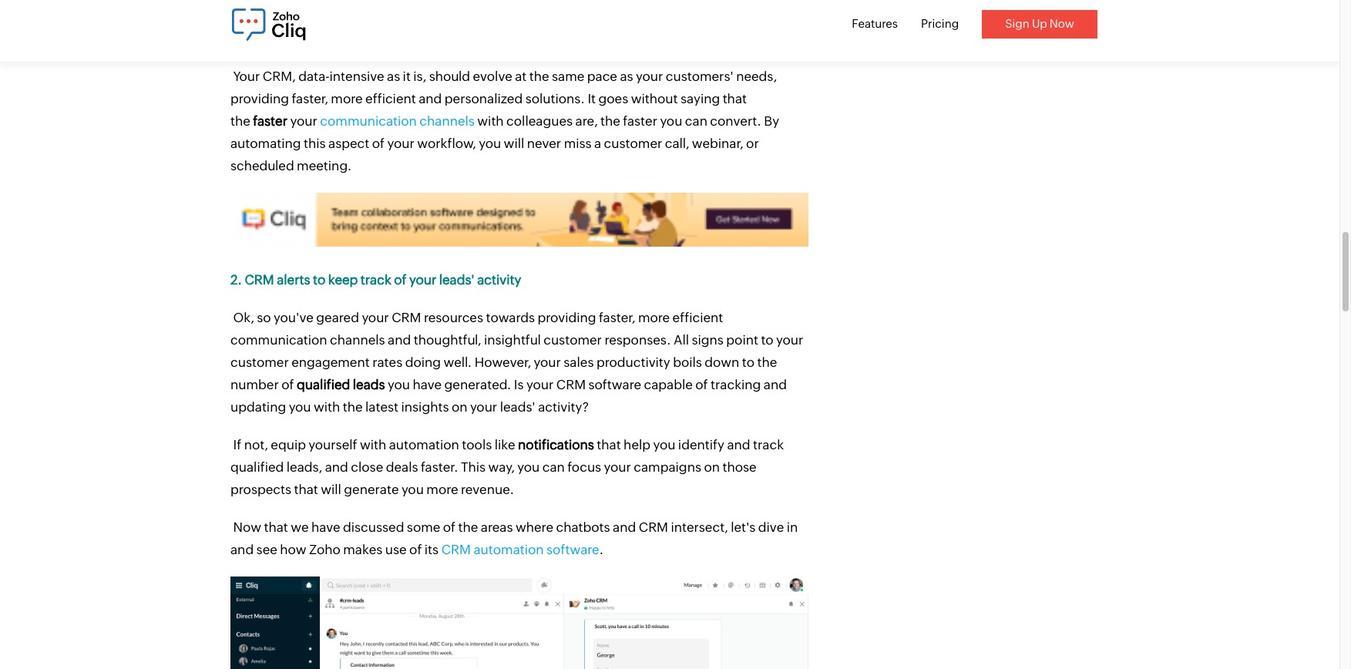 Task type: locate. For each thing, give the bounding box(es) containing it.
crm
[[245, 272, 274, 288], [392, 310, 421, 326], [557, 377, 586, 393], [639, 520, 669, 535]]

crm up thoughtful,
[[392, 310, 421, 326]]

can down saying
[[685, 113, 708, 128]]

customer left call,
[[604, 135, 663, 151]]

1 horizontal spatial providing
[[538, 310, 597, 326]]

let's
[[731, 520, 756, 535]]

0 vertical spatial faster,
[[292, 91, 328, 106]]

of down faster your communication channels
[[372, 135, 385, 151]]

pricing link
[[922, 17, 960, 30]]

efficient inside the ok, so you've geared your crm resources towards providing faster, more efficient communication channels and thoughtful, insightful customer responses. all signs point to your customer engagement rates doing well. however, your sales productivity boils down to the number of
[[673, 310, 724, 326]]

and up rates
[[388, 333, 411, 348]]

as left it
[[387, 68, 400, 84]]

insightful
[[484, 333, 541, 348]]

it
[[588, 91, 596, 106]]

1 vertical spatial never
[[527, 135, 562, 151]]

of right "number"
[[282, 377, 294, 393]]

if not, e quip yourself with automation tools like notifications
[[231, 437, 594, 453]]

so
[[419, 30, 433, 46], [257, 310, 271, 326]]

crm up activity?
[[557, 377, 586, 393]]

at
[[515, 68, 527, 84]]

qualified leads
[[297, 377, 385, 393]]

to
[[313, 272, 326, 288], [761, 333, 774, 348], [742, 355, 755, 370]]

ok, so you've geared your crm resources towards providing faster, more efficient communication channels and thoughtful, insightful customer responses. all signs point to your customer engagement rates doing well. however, your sales productivity boils down to the number of
[[231, 310, 804, 393]]

1 horizontal spatial have
[[413, 377, 442, 393]]

never down colleagues
[[527, 135, 562, 151]]

never up the evolve
[[461, 30, 495, 46]]

0 horizontal spatial efficient
[[366, 91, 416, 106]]

1 horizontal spatial as
[[620, 68, 634, 84]]

0 horizontal spatial now
[[233, 520, 261, 535]]

of down boils
[[696, 377, 708, 393]]

0 horizontal spatial qualified
[[231, 460, 284, 475]]

the inside 'now that we have discussed some of the areas where chatbots and crm intersect, let's dive in and see how zoho makes use of its'
[[459, 520, 478, 535]]

faster, inside the ok, so you've geared your crm resources towards providing faster, more efficient communication channels and thoughtful, insightful customer responses. all signs point to your customer engagement rates doing well. however, your sales productivity boils down to the number of
[[599, 310, 636, 326]]

0 vertical spatial miss
[[498, 30, 526, 46]]

your inside your crm, data-intensive as it is, should evolve at the same pace as your customers' needs, providing faster, more efficient and personalized solutions. it goes without saying that the
[[636, 68, 663, 84]]

call
[[599, 30, 620, 46]]

miss down are, on the top
[[564, 135, 592, 151]]

communication up 'aspect'
[[320, 113, 417, 128]]

0 horizontal spatial track
[[361, 272, 392, 288]]

customer up sales
[[544, 333, 602, 348]]

1 vertical spatial can
[[543, 460, 565, 475]]

0 horizontal spatial as
[[387, 68, 400, 84]]

with down the personalized in the top of the page
[[478, 113, 504, 128]]

features
[[852, 17, 898, 30]]

your
[[233, 68, 260, 84]]

like
[[495, 437, 516, 453]]

channels down geared at the top left of page
[[330, 333, 385, 348]]

0 vertical spatial leads'
[[439, 272, 475, 288]]

1 vertical spatial channels
[[330, 333, 385, 348]]

more down intensive
[[331, 91, 363, 106]]

now up see
[[233, 520, 261, 535]]

1 horizontal spatial faster,
[[599, 310, 636, 326]]

never
[[461, 30, 495, 46], [527, 135, 562, 151]]

leads' up resources
[[439, 272, 475, 288]]

the down point at the right
[[758, 355, 778, 370]]

1 vertical spatial so
[[257, 310, 271, 326]]

to left keep
[[313, 272, 326, 288]]

crm left intersect,
[[639, 520, 669, 535]]

1 horizontal spatial now
[[1050, 17, 1075, 30]]

a up solutions.
[[528, 30, 535, 46]]

1 vertical spatial qualified
[[231, 460, 284, 475]]

the up automating
[[231, 113, 251, 128]]

1 vertical spatial faster,
[[599, 310, 636, 326]]

and down the is,
[[419, 91, 442, 106]]

your
[[320, 30, 347, 46], [636, 68, 663, 84], [290, 113, 318, 128], [387, 135, 415, 151], [409, 272, 437, 288], [362, 310, 389, 326], [777, 333, 804, 348], [534, 355, 561, 370], [527, 377, 554, 393], [470, 400, 498, 415], [604, 460, 631, 475]]

1 horizontal spatial qualified
[[297, 377, 350, 393]]

or inside with colleagues are, the faster you can convert. by automating this aspect of your workflow, you will never miss a customer call, webinar, or scheduled meeting.
[[747, 135, 759, 151]]

with
[[478, 113, 504, 128], [314, 400, 340, 415], [360, 437, 387, 453]]

efficient up 'communication channels' link on the left top of the page
[[366, 91, 416, 106]]

well.
[[444, 355, 472, 370]]

0 horizontal spatial faster,
[[292, 91, 328, 106]]

faster,
[[292, 91, 328, 106], [599, 310, 636, 326]]

with up close
[[360, 437, 387, 453]]

your up without
[[636, 68, 663, 84]]

that left the help in the left bottom of the page
[[597, 437, 621, 453]]

activity?
[[538, 400, 589, 415]]

1 horizontal spatial more
[[427, 482, 459, 498]]

0 vertical spatial a
[[528, 30, 535, 46]]

0 vertical spatial efficient
[[366, 91, 416, 106]]

1 horizontal spatial track
[[753, 437, 784, 453]]

2 vertical spatial more
[[427, 482, 459, 498]]

customer up "number"
[[231, 355, 289, 370]]

1 vertical spatial on
[[704, 460, 720, 475]]

communication down "you've"
[[231, 333, 327, 348]]

discussed
[[343, 520, 404, 535]]

1 horizontal spatial with
[[360, 437, 387, 453]]

faster, inside your crm, data-intensive as it is, should evolve at the same pace as your customers' needs, providing faster, more efficient and personalized solutions. it goes without saying that the
[[292, 91, 328, 106]]

it
[[403, 68, 411, 84]]

0 horizontal spatial channels
[[330, 333, 385, 348]]

that left we
[[264, 520, 288, 535]]

of
[[372, 135, 385, 151], [394, 272, 407, 288], [282, 377, 294, 393], [696, 377, 708, 393], [443, 520, 456, 535], [410, 542, 422, 558]]

convert.
[[711, 113, 762, 128]]

more inside that help you identify and track qualified leads, and close deals faster. this way, you can focus your campaigns on those prospects that will generate you more revenue.
[[427, 482, 459, 498]]

1 vertical spatial providing
[[538, 310, 597, 326]]

productivity
[[597, 355, 671, 370]]

you
[[436, 30, 458, 46], [660, 113, 683, 128], [479, 135, 501, 151], [388, 377, 410, 393], [289, 400, 311, 415], [654, 437, 676, 453], [518, 460, 540, 475], [402, 482, 424, 498]]

more up responses.
[[638, 310, 670, 326]]

0 horizontal spatial on
[[452, 400, 468, 415]]

zoho
[[309, 542, 341, 558]]

as
[[387, 68, 400, 84], [620, 68, 634, 84]]

you up should
[[436, 30, 458, 46]]

0 vertical spatial more
[[331, 91, 363, 106]]

the right at
[[530, 68, 550, 84]]

the left areas
[[459, 520, 478, 535]]

1 horizontal spatial faster
[[623, 113, 658, 128]]

1 vertical spatial will
[[321, 482, 342, 498]]

or right call at the top
[[623, 30, 636, 46]]

0 vertical spatial can
[[685, 113, 708, 128]]

1 vertical spatial more
[[638, 310, 670, 326]]

that down leads,
[[294, 482, 318, 498]]

1 vertical spatial leads'
[[500, 400, 536, 415]]

1 vertical spatial software
[[547, 542, 600, 558]]

efficient up signs
[[673, 310, 724, 326]]

with down qualified leads
[[314, 400, 340, 415]]

1 horizontal spatial miss
[[564, 135, 592, 151]]

qualified down engagement
[[297, 377, 350, 393]]

qualified down not, at the left bottom of page
[[231, 460, 284, 475]]

to right point at the right
[[761, 333, 774, 348]]

have up insights
[[413, 377, 442, 393]]

providing up sales
[[538, 310, 597, 326]]

2 horizontal spatial more
[[638, 310, 670, 326]]

channels up workflow,
[[420, 113, 475, 128]]

more down faster.
[[427, 482, 459, 498]]

1 horizontal spatial will
[[504, 135, 525, 151]]

more inside your crm, data-intensive as it is, should evolve at the same pace as your customers' needs, providing faster, more efficient and personalized solutions. it goes without saying that the
[[331, 91, 363, 106]]

your up this on the left top of the page
[[290, 113, 318, 128]]

software down chatbots
[[547, 542, 600, 558]]

we
[[291, 520, 309, 535]]

use
[[385, 542, 407, 558]]

1 vertical spatial or
[[747, 135, 759, 151]]

2 horizontal spatial with
[[478, 113, 504, 128]]

dive
[[759, 520, 784, 535]]

0 horizontal spatial have
[[311, 520, 341, 535]]

is
[[514, 377, 524, 393]]

that inside your crm, data-intensive as it is, should evolve at the same pace as your customers' needs, providing faster, more efficient and personalized solutions. it goes without saying that the
[[723, 91, 747, 106]]

0 horizontal spatial a
[[528, 30, 535, 46]]

1 horizontal spatial channels
[[420, 113, 475, 128]]

0 horizontal spatial providing
[[231, 91, 289, 106]]

of inside you have generated. is your crm software capable of tracking and updating you with the latest insights on your leads' activity?
[[696, 377, 708, 393]]

2 faster from the left
[[623, 113, 658, 128]]

your left sales
[[534, 355, 561, 370]]

leads'
[[439, 272, 475, 288], [500, 400, 536, 415]]

0 vertical spatial will
[[504, 135, 525, 151]]

track for and
[[753, 437, 784, 453]]

0 horizontal spatial more
[[331, 91, 363, 106]]

1. automating your workflows, so you never miss a customer call or meeting
[[233, 30, 689, 46]]

and
[[419, 91, 442, 106], [388, 333, 411, 348], [764, 377, 787, 393], [728, 437, 751, 453], [325, 460, 348, 475], [613, 520, 636, 535], [231, 542, 254, 558]]

0 vertical spatial so
[[419, 30, 433, 46]]

1 horizontal spatial on
[[704, 460, 720, 475]]

0 horizontal spatial never
[[461, 30, 495, 46]]

your up resources
[[409, 272, 437, 288]]

faster, down 'data-'
[[292, 91, 328, 106]]

have inside 'now that we have discussed some of the areas where chatbots and crm intersect, let's dive in and see how zoho makes use of its'
[[311, 520, 341, 535]]

of left its
[[410, 542, 422, 558]]

1 horizontal spatial a
[[595, 135, 602, 151]]

1 horizontal spatial efficient
[[673, 310, 724, 326]]

meeting
[[638, 30, 689, 46]]

of inside with colleagues are, the faster you can convert. by automating this aspect of your workflow, you will never miss a customer call, webinar, or scheduled meeting.
[[372, 135, 385, 151]]

1 vertical spatial communication
[[231, 333, 327, 348]]

the down qualified leads
[[343, 400, 363, 415]]

1 vertical spatial now
[[233, 520, 261, 535]]

0 horizontal spatial can
[[543, 460, 565, 475]]

0 vertical spatial with
[[478, 113, 504, 128]]

your down the help in the left bottom of the page
[[604, 460, 631, 475]]

providing down your
[[231, 91, 289, 106]]

tools
[[462, 437, 492, 453]]

keep
[[328, 272, 358, 288]]

2 vertical spatial to
[[742, 355, 755, 370]]

now
[[1050, 17, 1075, 30], [233, 520, 261, 535]]

1 horizontal spatial so
[[419, 30, 433, 46]]

on down the "generated." at the bottom of the page
[[452, 400, 468, 415]]

1 horizontal spatial can
[[685, 113, 708, 128]]

0 horizontal spatial will
[[321, 482, 342, 498]]

track inside that help you identify and track qualified leads, and close deals faster. this way, you can focus your campaigns on those prospects that will generate you more revenue.
[[753, 437, 784, 453]]

2 horizontal spatial to
[[761, 333, 774, 348]]

channels
[[420, 113, 475, 128], [330, 333, 385, 348]]

have
[[413, 377, 442, 393], [311, 520, 341, 535]]

revenue.
[[461, 482, 515, 498]]

0 vertical spatial have
[[413, 377, 442, 393]]

you up campaigns
[[654, 437, 676, 453]]

solutions.
[[526, 91, 585, 106]]

see
[[257, 542, 277, 558]]

signs
[[692, 333, 724, 348]]

faster
[[253, 113, 288, 128], [623, 113, 658, 128]]

more inside the ok, so you've geared your crm resources towards providing faster, more efficient communication channels and thoughtful, insightful customer responses. all signs point to your customer engagement rates doing well. however, your sales productivity boils down to the number of
[[638, 310, 670, 326]]

the inside the ok, so you've geared your crm resources towards providing faster, more efficient communication channels and thoughtful, insightful customer responses. all signs point to your customer engagement rates doing well. however, your sales productivity boils down to the number of
[[758, 355, 778, 370]]

1 vertical spatial efficient
[[673, 310, 724, 326]]

to down point at the right
[[742, 355, 755, 370]]

customer up same at top left
[[538, 30, 596, 46]]

qualified
[[297, 377, 350, 393], [231, 460, 284, 475]]

0 vertical spatial to
[[313, 272, 326, 288]]

your down 'communication channels' link on the left top of the page
[[387, 135, 415, 151]]

leads' inside you have generated. is your crm software capable of tracking and updating you with the latest insights on your leads' activity?
[[500, 400, 536, 415]]

0 vertical spatial providing
[[231, 91, 289, 106]]

your right geared at the top left of page
[[362, 310, 389, 326]]

miss up at
[[498, 30, 526, 46]]

and inside you have generated. is your crm software capable of tracking and updating you with the latest insights on your leads' activity?
[[764, 377, 787, 393]]

1 vertical spatial to
[[761, 333, 774, 348]]

0 vertical spatial on
[[452, 400, 468, 415]]

can down notifications
[[543, 460, 565, 475]]

will down colleagues
[[504, 135, 525, 151]]

identify
[[679, 437, 725, 453]]

1 vertical spatial miss
[[564, 135, 592, 151]]

1 vertical spatial track
[[753, 437, 784, 453]]

on down identify
[[704, 460, 720, 475]]

0 horizontal spatial so
[[257, 310, 271, 326]]

0 horizontal spatial faster
[[253, 113, 288, 128]]

0 horizontal spatial or
[[623, 30, 636, 46]]

or down convert. at the top right of the page
[[747, 135, 759, 151]]

0 horizontal spatial with
[[314, 400, 340, 415]]

1 vertical spatial with
[[314, 400, 340, 415]]

the down goes on the left of the page
[[601, 113, 621, 128]]

crm inside 'now that we have discussed some of the areas where chatbots and crm intersect, let's dive in and see how zoho makes use of its'
[[639, 520, 669, 535]]

deals
[[386, 460, 418, 475]]

track right keep
[[361, 272, 392, 288]]

and right the tracking
[[764, 377, 787, 393]]

0 vertical spatial software
[[589, 377, 642, 393]]

workflow,
[[417, 135, 476, 151]]

of right some
[[443, 520, 456, 535]]

now right up
[[1050, 17, 1075, 30]]

track up those
[[753, 437, 784, 453]]

updating
[[231, 400, 286, 415]]

a
[[528, 30, 535, 46], [595, 135, 602, 151]]

that up convert. at the top right of the page
[[723, 91, 747, 106]]

providing inside the ok, so you've geared your crm resources towards providing faster, more efficient communication channels and thoughtful, insightful customer responses. all signs point to your customer engagement rates doing well. however, your sales productivity boils down to the number of
[[538, 310, 597, 326]]

your inside with colleagues are, the faster you can convert. by automating this aspect of your workflow, you will never miss a customer call, webinar, or scheduled meeting.
[[387, 135, 415, 151]]

on inside you have generated. is your crm software capable of tracking and updating you with the latest insights on your leads' activity?
[[452, 400, 468, 415]]

leads' down is at the bottom of the page
[[500, 400, 536, 415]]

by
[[764, 113, 780, 128]]

so right ok,
[[257, 310, 271, 326]]

0 vertical spatial track
[[361, 272, 392, 288]]

faster up automating
[[253, 113, 288, 128]]

this
[[304, 135, 326, 151]]

faster down without
[[623, 113, 658, 128]]

goes
[[599, 91, 629, 106]]

a down are, on the top
[[595, 135, 602, 151]]

notifications
[[518, 437, 594, 453]]

towards
[[486, 310, 535, 326]]

1 horizontal spatial or
[[747, 135, 759, 151]]

you up quip
[[289, 400, 311, 415]]

providing inside your crm, data-intensive as it is, should evolve at the same pace as your customers' needs, providing faster, more efficient and personalized solutions. it goes without saying that the
[[231, 91, 289, 106]]

chatbots
[[556, 520, 610, 535]]

intensive
[[330, 68, 384, 84]]

1 vertical spatial a
[[595, 135, 602, 151]]

a inside with colleagues are, the faster you can convert. by automating this aspect of your workflow, you will never miss a customer call, webinar, or scheduled meeting.
[[595, 135, 602, 151]]

1 horizontal spatial never
[[527, 135, 562, 151]]

crm inside the ok, so you've geared your crm resources towards providing faster, more efficient communication channels and thoughtful, insightful customer responses. all signs point to your customer engagement rates doing well. however, your sales productivity boils down to the number of
[[392, 310, 421, 326]]

as right the pace
[[620, 68, 634, 84]]

will down leads,
[[321, 482, 342, 498]]

so up the is,
[[419, 30, 433, 46]]

1 vertical spatial have
[[311, 520, 341, 535]]

faster, up responses.
[[599, 310, 636, 326]]

1 horizontal spatial leads'
[[500, 400, 536, 415]]

point
[[727, 333, 759, 348]]

efficient
[[366, 91, 416, 106], [673, 310, 724, 326]]

software down productivity
[[589, 377, 642, 393]]

0 vertical spatial channels
[[420, 113, 475, 128]]

on
[[452, 400, 468, 415], [704, 460, 720, 475]]

have up "zoho"
[[311, 520, 341, 535]]

of right keep
[[394, 272, 407, 288]]

track for keep
[[361, 272, 392, 288]]

its
[[425, 542, 439, 558]]



Task type: vqa. For each thing, say whether or not it's contained in the screenshot.
bottom "make"
no



Task type: describe. For each thing, give the bounding box(es) containing it.
the inside with colleagues are, the faster you can convert. by automating this aspect of your workflow, you will never miss a customer call, webinar, or scheduled meeting.
[[601, 113, 621, 128]]

however,
[[475, 355, 531, 370]]

you right workflow,
[[479, 135, 501, 151]]

1 faster from the left
[[253, 113, 288, 128]]

sign
[[1006, 17, 1030, 30]]

faster.
[[421, 460, 459, 475]]

automation
[[389, 437, 460, 453]]

miss inside with colleagues are, the faster you can convert. by automating this aspect of your workflow, you will never miss a customer call, webinar, or scheduled meeting.
[[564, 135, 592, 151]]

software inside you have generated. is your crm software capable of tracking and updating you with the latest insights on your leads' activity?
[[589, 377, 642, 393]]

responses.
[[605, 333, 671, 348]]

2. crm alerts to keep track of your leads' activity
[[231, 272, 522, 288]]

tracking
[[711, 377, 761, 393]]

prospects
[[231, 482, 291, 498]]

makes
[[343, 542, 383, 558]]

0 horizontal spatial leads'
[[439, 272, 475, 288]]

qualified inside that help you identify and track qualified leads, and close deals faster. this way, you can focus your campaigns on those prospects that will generate you more revenue.
[[231, 460, 284, 475]]

sign up now link
[[983, 10, 1098, 38]]

your up 'data-'
[[320, 30, 347, 46]]

some
[[407, 520, 441, 535]]

meeting.
[[297, 158, 352, 173]]

efficient inside your crm, data-intensive as it is, should evolve at the same pace as your customers' needs, providing faster, more efficient and personalized solutions. it goes without saying that the
[[366, 91, 416, 106]]

you right way,
[[518, 460, 540, 475]]

sign up now
[[1006, 17, 1075, 30]]

faster inside with colleagues are, the faster you can convert. by automating this aspect of your workflow, you will never miss a customer call, webinar, or scheduled meeting.
[[623, 113, 658, 128]]

data-
[[299, 68, 330, 84]]

colleagues
[[507, 113, 573, 128]]

e
[[271, 437, 278, 453]]

you down deals
[[402, 482, 424, 498]]

now that we have discussed some of the areas where chatbots and crm intersect, let's dive in and see how zoho makes use of its
[[231, 520, 798, 558]]

ok,
[[233, 310, 254, 326]]

1.
[[233, 30, 242, 46]]

2 vertical spatial with
[[360, 437, 387, 453]]

intersect,
[[671, 520, 729, 535]]

crm,
[[263, 68, 296, 84]]

with colleagues are, the faster you can convert. by automating this aspect of your workflow, you will never miss a customer call, webinar, or scheduled meeting.
[[231, 113, 780, 173]]

2 as from the left
[[620, 68, 634, 84]]

sales
[[564, 355, 594, 370]]

pace
[[587, 68, 618, 84]]

campaigns
[[634, 460, 702, 475]]

quip
[[278, 437, 306, 453]]

if
[[233, 437, 242, 453]]

needs,
[[737, 68, 777, 84]]

the inside you have generated. is your crm software capable of tracking and updating you with the latest insights on your leads' activity?
[[343, 400, 363, 415]]

never inside with colleagues are, the faster you can convert. by automating this aspect of your workflow, you will never miss a customer call, webinar, or scheduled meeting.
[[527, 135, 562, 151]]

close
[[351, 460, 383, 475]]

crm automation software .
[[442, 542, 604, 558]]

that inside 'now that we have discussed some of the areas where chatbots and crm intersect, let's dive in and see how zoho makes use of its'
[[264, 520, 288, 535]]

up
[[1033, 17, 1048, 30]]

focus
[[568, 460, 602, 475]]

communication inside the ok, so you've geared your crm resources towards providing faster, more efficient communication channels and thoughtful, insightful customer responses. all signs point to your customer engagement rates doing well. however, your sales productivity boils down to the number of
[[231, 333, 327, 348]]

communication channels link
[[320, 113, 475, 128]]

1 as from the left
[[387, 68, 400, 84]]

can inside that help you identify and track qualified leads, and close deals faster. this way, you can focus your campaigns on those prospects that will generate you more revenue.
[[543, 460, 565, 475]]

automating
[[231, 135, 301, 151]]

way,
[[489, 460, 515, 475]]

not,
[[244, 437, 268, 453]]

this
[[461, 460, 486, 475]]

and inside the ok, so you've geared your crm resources towards providing faster, more efficient communication channels and thoughtful, insightful customer responses. all signs point to your customer engagement rates doing well. however, your sales productivity boils down to the number of
[[388, 333, 411, 348]]

resources
[[424, 310, 484, 326]]

0 vertical spatial never
[[461, 30, 495, 46]]

generate
[[344, 482, 399, 498]]

activity
[[478, 272, 522, 288]]

you up call,
[[660, 113, 683, 128]]

and inside your crm, data-intensive as it is, should evolve at the same pace as your customers' needs, providing faster, more efficient and personalized solutions. it goes without saying that the
[[419, 91, 442, 106]]

alerts
[[277, 272, 310, 288]]

crm inside you have generated. is your crm software capable of tracking and updating you with the latest insights on your leads' activity?
[[557, 377, 586, 393]]

you have generated. is your crm software capable of tracking and updating you with the latest insights on your leads' activity?
[[231, 377, 787, 415]]

insights
[[401, 400, 449, 415]]

0 vertical spatial or
[[623, 30, 636, 46]]

latest
[[366, 400, 399, 415]]

where
[[516, 520, 554, 535]]

with inside you have generated. is your crm software capable of tracking and updating you with the latest insights on your leads' activity?
[[314, 400, 340, 415]]

1 horizontal spatial to
[[742, 355, 755, 370]]

leads,
[[287, 460, 323, 475]]

customer inside with colleagues are, the faster you can convert. by automating this aspect of your workflow, you will never miss a customer call, webinar, or scheduled meeting.
[[604, 135, 663, 151]]

personalized
[[445, 91, 523, 106]]

of inside the ok, so you've geared your crm resources towards providing faster, more efficient communication channels and thoughtful, insightful customer responses. all signs point to your customer engagement rates doing well. however, your sales productivity boils down to the number of
[[282, 377, 294, 393]]

on inside that help you identify and track qualified leads, and close deals faster. this way, you can focus your campaigns on those prospects that will generate you more revenue.
[[704, 460, 720, 475]]

and up those
[[728, 437, 751, 453]]

now inside 'now that we have discussed some of the areas where chatbots and crm intersect, let's dive in and see how zoho makes use of its'
[[233, 520, 261, 535]]

crm automation software link
[[442, 542, 600, 558]]

with inside with colleagues are, the faster you can convert. by automating this aspect of your workflow, you will never miss a customer call, webinar, or scheduled meeting.
[[478, 113, 504, 128]]

and left see
[[231, 542, 254, 558]]

is,
[[414, 68, 427, 84]]

and down yourself
[[325, 460, 348, 475]]

0 vertical spatial communication
[[320, 113, 417, 128]]

will inside that help you identify and track qualified leads, and close deals faster. this way, you can focus your campaigns on those prospects that will generate you more revenue.
[[321, 482, 342, 498]]

your inside that help you identify and track qualified leads, and close deals faster. this way, you can focus your campaigns on those prospects that will generate you more revenue.
[[604, 460, 631, 475]]

all
[[674, 333, 689, 348]]

help
[[624, 437, 651, 453]]

areas
[[481, 520, 513, 535]]

generated.
[[445, 377, 512, 393]]

will inside with colleagues are, the faster you can convert. by automating this aspect of your workflow, you will never miss a customer call, webinar, or scheduled meeting.
[[504, 135, 525, 151]]

down
[[705, 355, 740, 370]]

0 vertical spatial qualified
[[297, 377, 350, 393]]

boils
[[673, 355, 702, 370]]

engagement
[[292, 355, 370, 370]]

evolve
[[473, 68, 513, 84]]

how
[[280, 542, 307, 558]]

you down rates
[[388, 377, 410, 393]]

webinar,
[[692, 135, 744, 151]]

0 vertical spatial now
[[1050, 17, 1075, 30]]

have inside you have generated. is your crm software capable of tracking and updating you with the latest insights on your leads' activity?
[[413, 377, 442, 393]]

can inside with colleagues are, the faster you can convert. by automating this aspect of your workflow, you will never miss a customer call, webinar, or scheduled meeting.
[[685, 113, 708, 128]]

saying
[[681, 91, 720, 106]]

crm right 2.
[[245, 272, 274, 288]]

same
[[552, 68, 585, 84]]

yourself
[[309, 437, 357, 453]]

call,
[[665, 135, 690, 151]]

are,
[[576, 113, 598, 128]]

capable
[[644, 377, 693, 393]]

and right chatbots
[[613, 520, 636, 535]]

workflows,
[[350, 30, 416, 46]]

customers'
[[666, 68, 734, 84]]

your down the "generated." at the bottom of the page
[[470, 400, 498, 415]]

0 horizontal spatial miss
[[498, 30, 526, 46]]

crm automation
[[442, 542, 544, 558]]

should
[[429, 68, 470, 84]]

0 horizontal spatial to
[[313, 272, 326, 288]]

aspect
[[329, 135, 370, 151]]

so inside the ok, so you've geared your crm resources towards providing faster, more efficient communication channels and thoughtful, insightful customer responses. all signs point to your customer engagement rates doing well. however, your sales productivity boils down to the number of
[[257, 310, 271, 326]]

you've
[[274, 310, 314, 326]]

your right point at the right
[[777, 333, 804, 348]]

rates
[[373, 355, 403, 370]]

channels inside the ok, so you've geared your crm resources towards providing faster, more efficient communication channels and thoughtful, insightful customer responses. all signs point to your customer engagement rates doing well. however, your sales productivity boils down to the number of
[[330, 333, 385, 348]]

your right is at the bottom of the page
[[527, 377, 554, 393]]

without
[[631, 91, 678, 106]]



